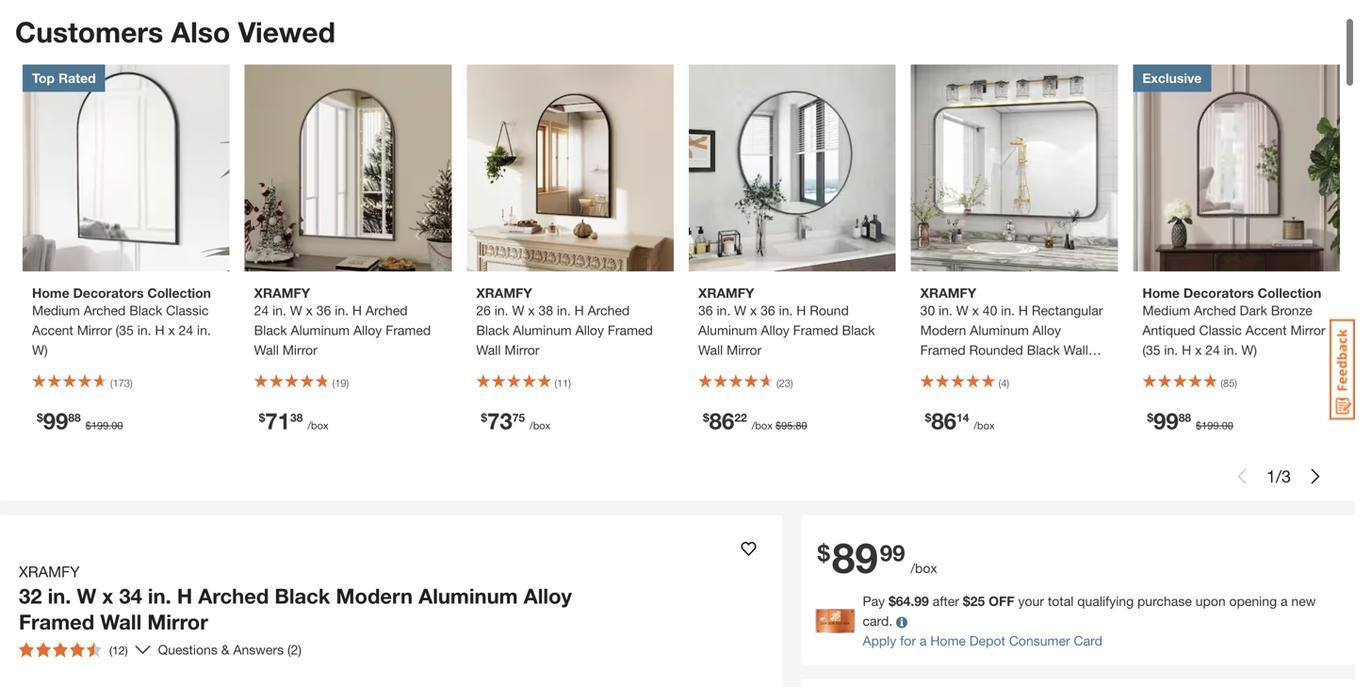 Task type: vqa. For each thing, say whether or not it's contained in the screenshot.


Task type: locate. For each thing, give the bounding box(es) containing it.
1 horizontal spatial .
[[793, 420, 796, 432]]

3
[[1282, 466, 1291, 486]]

1 decorators from the left
[[73, 285, 144, 301]]

0 horizontal spatial home
[[32, 285, 69, 301]]

2 horizontal spatial 24
[[1206, 342, 1220, 358]]

0 horizontal spatial a
[[920, 633, 927, 648]]

/box inside $ 73 75 /box
[[530, 420, 551, 432]]

80
[[796, 420, 807, 432]]

black down rectangular
[[1027, 342, 1060, 358]]

1 horizontal spatial (35
[[1143, 342, 1161, 358]]

36
[[316, 303, 331, 318], [698, 303, 713, 318], [761, 303, 775, 318]]

alloy inside xramfy 30 in. w x 40 in. h rectangular modern aluminum alloy framed rounded black wall mirror
[[1033, 322, 1061, 338]]

mirror up "22" in the bottom right of the page
[[727, 342, 762, 358]]

alloy for 73
[[576, 322, 604, 338]]

0 horizontal spatial decorators
[[73, 285, 144, 301]]

1 horizontal spatial w)
[[1242, 342, 1257, 358]]

alloy for 86
[[1033, 322, 1061, 338]]

black inside xramfy 30 in. w x 40 in. h rectangular modern aluminum alloy framed rounded black wall mirror
[[1027, 342, 1060, 358]]

questions & answers (2)
[[158, 642, 302, 658]]

4 ( from the left
[[777, 377, 779, 389]]

alloy
[[353, 322, 382, 338], [576, 322, 604, 338], [761, 322, 790, 338], [1033, 322, 1061, 338], [524, 584, 572, 609]]

1 00 from the left
[[111, 420, 123, 432]]

1 199 from the left
[[91, 420, 109, 432]]

decorators
[[73, 285, 144, 301], [1184, 285, 1254, 301]]

0 vertical spatial modern
[[920, 322, 966, 338]]

modern inside xramfy 30 in. w x 40 in. h rectangular modern aluminum alloy framed rounded black wall mirror
[[920, 322, 966, 338]]

aluminum inside 'xramfy 36 in. w x 36 in. h round aluminum alloy framed black wall mirror'
[[698, 322, 757, 338]]

a left new
[[1281, 593, 1288, 609]]

1 horizontal spatial collection
[[1258, 285, 1322, 301]]

x for 30
[[972, 303, 979, 318]]

0 horizontal spatial 24
[[179, 322, 193, 338]]

86 for $ 86 14 /box
[[931, 407, 957, 434]]

)
[[130, 377, 133, 389], [346, 377, 349, 389], [569, 377, 571, 389], [791, 377, 793, 389], [1007, 377, 1009, 389], [1235, 377, 1237, 389]]

0 horizontal spatial 88
[[68, 411, 81, 424]]

$ 99 88 $ 199 . 00
[[37, 407, 123, 434], [1147, 407, 1234, 434]]

decorators inside home decorators collection medium arched black classic accent mirror (35 in. h x 24 in. w)
[[73, 285, 144, 301]]

(35 down the antiqued at the top
[[1143, 342, 1161, 358]]

1 horizontal spatial 00
[[1222, 420, 1234, 432]]

medium inside "home decorators collection medium arched dark bronze antiqued classic accent mirror (35 in. h x 24 in. w)"
[[1143, 303, 1191, 318]]

aluminum inside xramfy 26 in. w x 38 in. h arched black aluminum alloy framed wall mirror
[[513, 322, 572, 338]]

1 86 from the left
[[709, 407, 735, 434]]

1 horizontal spatial 99
[[880, 539, 905, 566]]

1 collection from the left
[[147, 285, 211, 301]]

(35 up ( 173 )
[[116, 322, 134, 338]]

0 horizontal spatial 38
[[290, 411, 303, 424]]

19
[[335, 377, 346, 389]]

feedback link image
[[1330, 319, 1355, 420]]

in.
[[272, 303, 286, 318], [335, 303, 349, 318], [495, 303, 509, 318], [557, 303, 571, 318], [717, 303, 731, 318], [779, 303, 793, 318], [939, 303, 953, 318], [1001, 303, 1015, 318], [137, 322, 151, 338], [197, 322, 211, 338], [1164, 342, 1178, 358], [1224, 342, 1238, 358], [48, 584, 71, 609], [148, 584, 171, 609]]

decorators up the dark
[[1184, 285, 1254, 301]]

card.
[[863, 613, 893, 629]]

) down xramfy 26 in. w x 38 in. h arched black aluminum alloy framed wall mirror
[[569, 377, 571, 389]]

38 inside $ 71 38 /box
[[290, 411, 303, 424]]

wall up 71
[[254, 342, 279, 358]]

h
[[352, 303, 362, 318], [575, 303, 584, 318], [797, 303, 806, 318], [1019, 303, 1028, 318], [155, 322, 165, 338], [1182, 342, 1191, 358], [177, 584, 192, 609]]

1 accent from the left
[[32, 322, 73, 338]]

x inside "home decorators collection medium arched dark bronze antiqued classic accent mirror (35 in. h x 24 in. w)"
[[1195, 342, 1202, 358]]

$ 71 38 /box
[[259, 407, 329, 434]]

2 horizontal spatial 36
[[761, 303, 775, 318]]

h inside 'xramfy 36 in. w x 36 in. h round aluminum alloy framed black wall mirror'
[[797, 303, 806, 318]]

collection inside home decorators collection medium arched black classic accent mirror (35 in. h x 24 in. w)
[[147, 285, 211, 301]]

aluminum
[[291, 322, 350, 338], [513, 322, 572, 338], [698, 322, 757, 338], [970, 322, 1029, 338], [419, 584, 518, 609]]

0 vertical spatial classic
[[166, 303, 209, 318]]

( down xramfy 26 in. w x 38 in. h arched black aluminum alloy framed wall mirror
[[554, 377, 557, 389]]

1 horizontal spatial 36
[[698, 303, 713, 318]]

2 decorators from the left
[[1184, 285, 1254, 301]]

1 vertical spatial 38
[[290, 411, 303, 424]]

xramfy for 30
[[920, 285, 976, 301]]

w inside xramfy 32 in. w x 34 in. h arched black modern aluminum alloy framed wall mirror
[[77, 584, 96, 609]]

framed inside xramfy 30 in. w x 40 in. h rectangular modern aluminum alloy framed rounded black wall mirror
[[920, 342, 966, 358]]

apply for a home depot consumer card
[[863, 633, 1103, 648]]

x inside xramfy 24 in. w x 36 in. h arched black aluminum alloy framed wall mirror
[[306, 303, 313, 318]]

199
[[91, 420, 109, 432], [1202, 420, 1219, 432]]

173
[[113, 377, 130, 389]]

.
[[109, 420, 111, 432], [793, 420, 796, 432], [1219, 420, 1222, 432]]

0 horizontal spatial modern
[[336, 584, 413, 609]]

( for xramfy 36 in. w x 36 in. h round aluminum alloy framed black wall mirror
[[777, 377, 779, 389]]

2 horizontal spatial home
[[1143, 285, 1180, 301]]

24
[[254, 303, 269, 318], [179, 322, 193, 338], [1206, 342, 1220, 358]]

0 horizontal spatial accent
[[32, 322, 73, 338]]

wall down rectangular
[[1064, 342, 1088, 358]]

$ inside $ 73 75 /box
[[481, 411, 487, 424]]

h inside xramfy 26 in. w x 38 in. h arched black aluminum alloy framed wall mirror
[[575, 303, 584, 318]]

xramfy inside xramfy 30 in. w x 40 in. h rectangular modern aluminum alloy framed rounded black wall mirror
[[920, 285, 976, 301]]

black up ( 173 )
[[129, 303, 162, 318]]

1 ) from the left
[[130, 377, 133, 389]]

36 in. w x 36 in. h round aluminum alloy framed black wall mirror image
[[689, 65, 896, 272]]

1 vertical spatial modern
[[336, 584, 413, 609]]

x inside xramfy 30 in. w x 40 in. h rectangular modern aluminum alloy framed rounded black wall mirror
[[972, 303, 979, 318]]

dark
[[1240, 303, 1268, 318]]

00 down ( 85 )
[[1222, 420, 1234, 432]]

2 collection from the left
[[1258, 285, 1322, 301]]

1 horizontal spatial accent
[[1246, 322, 1287, 338]]

1 horizontal spatial 88
[[1179, 411, 1191, 424]]

$ inside $ 71 38 /box
[[259, 411, 265, 424]]

mirror inside xramfy 32 in. w x 34 in. h arched black modern aluminum alloy framed wall mirror
[[147, 609, 208, 634]]

$ 99 88 $ 199 . 00 down ( 85 )
[[1147, 407, 1234, 434]]

1 horizontal spatial decorators
[[1184, 285, 1254, 301]]

1 88 from the left
[[68, 411, 81, 424]]

34
[[119, 584, 142, 609]]

( down "home decorators collection medium arched dark bronze antiqued classic accent mirror (35 in. h x 24 in. w)"
[[1221, 377, 1223, 389]]

w for 30
[[956, 303, 969, 318]]

/box right 75
[[530, 420, 551, 432]]

/box up 64.99
[[911, 560, 937, 576]]

decorators inside "home decorators collection medium arched dark bronze antiqued classic accent mirror (35 in. h x 24 in. w)"
[[1184, 285, 1254, 301]]

next slide image
[[1308, 469, 1323, 484]]

/box inside $ 71 38 /box
[[308, 420, 329, 432]]

36 inside xramfy 24 in. w x 36 in. h arched black aluminum alloy framed wall mirror
[[316, 303, 331, 318]]

1 medium from the left
[[32, 303, 80, 318]]

black inside xramfy 32 in. w x 34 in. h arched black modern aluminum alloy framed wall mirror
[[275, 584, 330, 609]]

w inside 'xramfy 36 in. w x 36 in. h round aluminum alloy framed black wall mirror'
[[734, 303, 747, 318]]

1 horizontal spatial 38
[[539, 303, 553, 318]]

accent inside home decorators collection medium arched black classic accent mirror (35 in. h x 24 in. w)
[[32, 322, 73, 338]]

3 ) from the left
[[569, 377, 571, 389]]

framed for 73
[[608, 322, 653, 338]]

1 horizontal spatial medium
[[1143, 303, 1191, 318]]

) down home decorators collection medium arched black classic accent mirror (35 in. h x 24 in. w)
[[130, 377, 133, 389]]

00
[[111, 420, 123, 432], [1222, 420, 1234, 432]]

(35 inside "home decorators collection medium arched dark bronze antiqued classic accent mirror (35 in. h x 24 in. w)"
[[1143, 342, 1161, 358]]

1 vertical spatial classic
[[1199, 322, 1242, 338]]

38
[[539, 303, 553, 318], [290, 411, 303, 424]]

arched
[[84, 303, 126, 318], [366, 303, 408, 318], [588, 303, 630, 318], [1194, 303, 1236, 318], [198, 584, 269, 609]]

(35
[[116, 322, 134, 338], [1143, 342, 1161, 358]]

5 ) from the left
[[1007, 377, 1009, 389]]

w
[[290, 303, 302, 318], [512, 303, 524, 318], [734, 303, 747, 318], [956, 303, 969, 318], [77, 584, 96, 609]]

( down xramfy 24 in. w x 36 in. h arched black aluminum alloy framed wall mirror
[[332, 377, 335, 389]]

exclusive
[[1143, 70, 1202, 86]]

0 vertical spatial 24
[[254, 303, 269, 318]]

2 horizontal spatial .
[[1219, 420, 1222, 432]]

. down ( 23 )
[[793, 420, 796, 432]]

xramfy 32 in. w x 34 in. h arched black modern aluminum alloy framed wall mirror
[[19, 563, 572, 634]]

h inside xramfy 30 in. w x 40 in. h rectangular modern aluminum alloy framed rounded black wall mirror
[[1019, 303, 1028, 318]]

mirror up questions
[[147, 609, 208, 634]]

collection
[[147, 285, 211, 301], [1258, 285, 1322, 301]]

xramfy inside xramfy 32 in. w x 34 in. h arched black modern aluminum alloy framed wall mirror
[[19, 563, 80, 581]]

6 ) from the left
[[1235, 377, 1237, 389]]

0 horizontal spatial 86
[[709, 407, 735, 434]]

2 medium from the left
[[1143, 303, 1191, 318]]

rounded
[[969, 342, 1023, 358]]

wall inside xramfy 26 in. w x 38 in. h arched black aluminum alloy framed wall mirror
[[476, 342, 501, 358]]

99
[[43, 407, 68, 434], [1154, 407, 1179, 434], [880, 539, 905, 566]]

answers
[[233, 642, 284, 658]]

customers also viewed
[[15, 15, 335, 49]]

0 vertical spatial a
[[1281, 593, 1288, 609]]

home inside "home decorators collection medium arched dark bronze antiqued classic accent mirror (35 in. h x 24 in. w)"
[[1143, 285, 1180, 301]]

wall inside xramfy 32 in. w x 34 in. h arched black modern aluminum alloy framed wall mirror
[[100, 609, 142, 634]]

wall for 86
[[698, 342, 723, 358]]

card
[[1074, 633, 1103, 648]]

mirror inside home decorators collection medium arched black classic accent mirror (35 in. h x 24 in. w)
[[77, 322, 112, 338]]

viewed
[[238, 15, 335, 49]]

1 horizontal spatial $ 99 88 $ 199 . 00
[[1147, 407, 1234, 434]]

99 for medium arched black classic accent mirror (35 in. h x 24 in. w)
[[43, 407, 68, 434]]

2 86 from the left
[[931, 407, 957, 434]]

antiqued
[[1143, 322, 1196, 338]]

arched inside xramfy 32 in. w x 34 in. h arched black modern aluminum alloy framed wall mirror
[[198, 584, 269, 609]]

arched inside xramfy 24 in. w x 36 in. h arched black aluminum alloy framed wall mirror
[[366, 303, 408, 318]]

(35 inside home decorators collection medium arched black classic accent mirror (35 in. h x 24 in. w)
[[116, 322, 134, 338]]

xramfy
[[254, 285, 310, 301], [476, 285, 532, 301], [698, 285, 754, 301], [920, 285, 976, 301], [19, 563, 80, 581]]

2 $ 99 88 $ 199 . 00 from the left
[[1147, 407, 1234, 434]]

) down "home decorators collection medium arched dark bronze antiqued classic accent mirror (35 in. h x 24 in. w)"
[[1235, 377, 1237, 389]]

alloy inside xramfy 26 in. w x 38 in. h arched black aluminum alloy framed wall mirror
[[576, 322, 604, 338]]

1 horizontal spatial 24
[[254, 303, 269, 318]]

( down home decorators collection medium arched black classic accent mirror (35 in. h x 24 in. w)
[[110, 377, 113, 389]]

2 . from the left
[[793, 420, 796, 432]]

2 ( from the left
[[332, 377, 335, 389]]

64.99
[[896, 593, 929, 609]]

apply now image
[[816, 609, 863, 634]]

home
[[32, 285, 69, 301], [1143, 285, 1180, 301], [931, 633, 966, 648]]

medium
[[32, 303, 80, 318], [1143, 303, 1191, 318]]

24 inside xramfy 24 in. w x 36 in. h arched black aluminum alloy framed wall mirror
[[254, 303, 269, 318]]

73
[[487, 407, 512, 434]]

arched inside "home decorators collection medium arched dark bronze antiqued classic accent mirror (35 in. h x 24 in. w)"
[[1194, 303, 1236, 318]]

x for 24
[[306, 303, 313, 318]]

this is the first slide image
[[1235, 469, 1250, 484]]

/box right "22" in the bottom right of the page
[[752, 420, 773, 432]]

1 36 from the left
[[316, 303, 331, 318]]

mirror up 75
[[505, 342, 540, 358]]

) up 95
[[791, 377, 793, 389]]

customers
[[15, 15, 163, 49]]

x inside 'xramfy 36 in. w x 36 in. h round aluminum alloy framed black wall mirror'
[[750, 303, 757, 318]]

3 ( from the left
[[554, 377, 557, 389]]

(
[[110, 377, 113, 389], [332, 377, 335, 389], [554, 377, 557, 389], [777, 377, 779, 389], [999, 377, 1001, 389], [1221, 377, 1223, 389]]

xramfy 24 in. w x 36 in. h arched black aluminum alloy framed wall mirror
[[254, 285, 431, 358]]

) down "rounded"
[[1007, 377, 1009, 389]]

1 vertical spatial (35
[[1143, 342, 1161, 358]]

alloy inside xramfy 24 in. w x 36 in. h arched black aluminum alloy framed wall mirror
[[353, 322, 382, 338]]

24 inside "home decorators collection medium arched dark bronze antiqued classic accent mirror (35 in. h x 24 in. w)"
[[1206, 342, 1220, 358]]

38 inside xramfy 26 in. w x 38 in. h arched black aluminum alloy framed wall mirror
[[539, 303, 553, 318]]

/box inside '$ 89 99 /box'
[[911, 560, 937, 576]]

/box for 38
[[308, 420, 329, 432]]

wall down 26 at the top left
[[476, 342, 501, 358]]

00 down ( 173 )
[[111, 420, 123, 432]]

wall
[[254, 342, 279, 358], [476, 342, 501, 358], [698, 342, 723, 358], [1064, 342, 1088, 358], [100, 609, 142, 634]]

w inside xramfy 26 in. w x 38 in. h arched black aluminum alloy framed wall mirror
[[512, 303, 524, 318]]

0 horizontal spatial classic
[[166, 303, 209, 318]]

mirror up the $ 86 14 /box
[[920, 362, 955, 378]]

. inside $ 86 22 /box $ 95 . 80
[[793, 420, 796, 432]]

xramfy for 32
[[19, 563, 80, 581]]

wall for 73
[[476, 342, 501, 358]]

framed inside xramfy 26 in. w x 38 in. h arched black aluminum alloy framed wall mirror
[[608, 322, 653, 338]]

w for 26
[[512, 303, 524, 318]]

arched for 36
[[366, 303, 408, 318]]

w inside xramfy 30 in. w x 40 in. h rectangular modern aluminum alloy framed rounded black wall mirror
[[956, 303, 969, 318]]

1 horizontal spatial a
[[1281, 593, 1288, 609]]

1 horizontal spatial home
[[931, 633, 966, 648]]

36 for 71
[[316, 303, 331, 318]]

4 ) from the left
[[791, 377, 793, 389]]

aluminum for 71
[[291, 322, 350, 338]]

$
[[37, 411, 43, 424], [259, 411, 265, 424], [481, 411, 487, 424], [703, 411, 709, 424], [925, 411, 931, 424], [1147, 411, 1154, 424], [86, 420, 91, 432], [776, 420, 781, 432], [1196, 420, 1202, 432], [818, 539, 830, 566], [889, 593, 896, 609], [963, 593, 970, 609]]

99 for medium arched dark bronze antiqued classic accent mirror (35 in. h x 24 in. w)
[[1154, 407, 1179, 434]]

2 00 from the left
[[1222, 420, 1234, 432]]

black up 71
[[254, 322, 287, 338]]

/box
[[308, 420, 329, 432], [530, 420, 551, 432], [752, 420, 773, 432], [974, 420, 995, 432], [911, 560, 937, 576]]

$ 99 88 $ 199 . 00 for w)
[[37, 407, 123, 434]]

black up (2)
[[275, 584, 330, 609]]

(12) button
[[11, 635, 135, 665]]

accent
[[32, 322, 73, 338], [1246, 322, 1287, 338]]

x
[[306, 303, 313, 318], [528, 303, 535, 318], [750, 303, 757, 318], [972, 303, 979, 318], [168, 322, 175, 338], [1195, 342, 1202, 358], [102, 584, 113, 609]]

0 horizontal spatial 99
[[43, 407, 68, 434]]

mirror up ( 173 )
[[77, 322, 112, 338]]

a right for
[[920, 633, 927, 648]]

collection inside "home decorators collection medium arched dark bronze antiqued classic accent mirror (35 in. h x 24 in. w)"
[[1258, 285, 1322, 301]]

0 horizontal spatial 199
[[91, 420, 109, 432]]

0 horizontal spatial 36
[[316, 303, 331, 318]]

0 horizontal spatial collection
[[147, 285, 211, 301]]

2 w) from the left
[[1242, 342, 1257, 358]]

mirror inside xramfy 30 in. w x 40 in. h rectangular modern aluminum alloy framed rounded black wall mirror
[[920, 362, 955, 378]]

0 vertical spatial (35
[[116, 322, 134, 338]]

0 horizontal spatial medium
[[32, 303, 80, 318]]

wall up $ 86 22 /box $ 95 . 80
[[698, 342, 723, 358]]

199 for w)
[[91, 420, 109, 432]]

aluminum inside xramfy 30 in. w x 40 in. h rectangular modern aluminum alloy framed rounded black wall mirror
[[970, 322, 1029, 338]]

0 horizontal spatial (35
[[116, 322, 134, 338]]

xramfy for 26
[[476, 285, 532, 301]]

xramfy inside xramfy 24 in. w x 36 in. h arched black aluminum alloy framed wall mirror
[[254, 285, 310, 301]]

1 $ 99 88 $ 199 . 00 from the left
[[37, 407, 123, 434]]

x for 32
[[102, 584, 113, 609]]

11
[[557, 377, 569, 389]]

opening
[[1229, 593, 1277, 609]]

1 horizontal spatial modern
[[920, 322, 966, 338]]

0 vertical spatial 38
[[539, 303, 553, 318]]

$ inside the $ 86 14 /box
[[925, 411, 931, 424]]

wall inside xramfy 24 in. w x 36 in. h arched black aluminum alloy framed wall mirror
[[254, 342, 279, 358]]

decorators for black
[[73, 285, 144, 301]]

30 in. w x 40 in. h rectangular modern aluminum alloy framed rounded black wall mirror image
[[911, 65, 1118, 272]]

h inside "home decorators collection medium arched dark bronze antiqued classic accent mirror (35 in. h x 24 in. w)"
[[1182, 342, 1191, 358]]

$ 99 88 $ 199 . 00 for 24
[[1147, 407, 1234, 434]]

2 199 from the left
[[1202, 420, 1219, 432]]

alloy for 71
[[353, 322, 382, 338]]

framed for 71
[[386, 322, 431, 338]]

. down ( 85 )
[[1219, 420, 1222, 432]]

x inside xramfy 32 in. w x 34 in. h arched black modern aluminum alloy framed wall mirror
[[102, 584, 113, 609]]

modern
[[920, 322, 966, 338], [336, 584, 413, 609]]

1 vertical spatial a
[[920, 633, 927, 648]]

2 vertical spatial 24
[[1206, 342, 1220, 358]]

0 horizontal spatial .
[[109, 420, 111, 432]]

x inside xramfy 26 in. w x 38 in. h arched black aluminum alloy framed wall mirror
[[528, 303, 535, 318]]

black inside xramfy 26 in. w x 38 in. h arched black aluminum alloy framed wall mirror
[[476, 322, 509, 338]]

round
[[810, 303, 849, 318]]

xramfy 36 in. w x 36 in. h round aluminum alloy framed black wall mirror
[[698, 285, 875, 358]]

decorators up ( 173 )
[[73, 285, 144, 301]]

h for 36
[[797, 303, 806, 318]]

mirror up $ 71 38 /box
[[282, 342, 317, 358]]

arched inside xramfy 26 in. w x 38 in. h arched black aluminum alloy framed wall mirror
[[588, 303, 630, 318]]

aluminum for 73
[[513, 322, 572, 338]]

( 19 )
[[332, 377, 349, 389]]

/box right 71
[[308, 420, 329, 432]]

. down ( 173 )
[[109, 420, 111, 432]]

/box for 14
[[974, 420, 995, 432]]

mirror
[[77, 322, 112, 338], [1291, 322, 1326, 338], [282, 342, 317, 358], [505, 342, 540, 358], [727, 342, 762, 358], [920, 362, 955, 378], [147, 609, 208, 634]]

framed
[[386, 322, 431, 338], [608, 322, 653, 338], [793, 322, 838, 338], [920, 342, 966, 358], [19, 609, 94, 634]]

/box inside $ 86 22 /box $ 95 . 80
[[752, 420, 773, 432]]

pay $ 64.99 after $ 25 off
[[863, 593, 1015, 609]]

a inside your total qualifying purchase upon opening a new card.
[[1281, 593, 1288, 609]]

framed inside 'xramfy 36 in. w x 36 in. h round aluminum alloy framed black wall mirror'
[[793, 322, 838, 338]]

3 36 from the left
[[761, 303, 775, 318]]

23
[[779, 377, 791, 389]]

2 accent from the left
[[1246, 322, 1287, 338]]

home for home decorators collection medium arched black classic accent mirror (35 in. h x 24 in. w)
[[32, 285, 69, 301]]

home for home decorators collection medium arched dark bronze antiqued classic accent mirror (35 in. h x 24 in. w)
[[1143, 285, 1180, 301]]

1 vertical spatial 24
[[179, 322, 193, 338]]

1 / 3
[[1267, 466, 1291, 486]]

medium inside home decorators collection medium arched black classic accent mirror (35 in. h x 24 in. w)
[[32, 303, 80, 318]]

1 ( from the left
[[110, 377, 113, 389]]

framed inside xramfy 24 in. w x 36 in. h arched black aluminum alloy framed wall mirror
[[386, 322, 431, 338]]

/box right 14
[[974, 420, 995, 432]]

black down the round
[[842, 322, 875, 338]]

h inside xramfy 24 in. w x 36 in. h arched black aluminum alloy framed wall mirror
[[352, 303, 362, 318]]

) down xramfy 24 in. w x 36 in. h arched black aluminum alloy framed wall mirror
[[346, 377, 349, 389]]

w inside xramfy 24 in. w x 36 in. h arched black aluminum alloy framed wall mirror
[[290, 303, 302, 318]]

wall for 71
[[254, 342, 279, 358]]

( for xramfy 26 in. w x 38 in. h arched black aluminum alloy framed wall mirror
[[554, 377, 557, 389]]

aluminum for 86
[[970, 322, 1029, 338]]

wall inside 'xramfy 36 in. w x 36 in. h round aluminum alloy framed black wall mirror'
[[698, 342, 723, 358]]

wall down 34
[[100, 609, 142, 634]]

/box for 22
[[752, 420, 773, 432]]

w) inside "home decorators collection medium arched dark bronze antiqued classic accent mirror (35 in. h x 24 in. w)"
[[1242, 342, 1257, 358]]

1 w) from the left
[[32, 342, 48, 358]]

6 ( from the left
[[1221, 377, 1223, 389]]

black down 26 at the top left
[[476, 322, 509, 338]]

3 . from the left
[[1219, 420, 1222, 432]]

2 88 from the left
[[1179, 411, 1191, 424]]

5 ( from the left
[[999, 377, 1001, 389]]

( down "rounded"
[[999, 377, 1001, 389]]

rated
[[58, 70, 96, 86]]

classic
[[166, 303, 209, 318], [1199, 322, 1242, 338]]

0 horizontal spatial w)
[[32, 342, 48, 358]]

collection for classic
[[147, 285, 211, 301]]

0 horizontal spatial 00
[[111, 420, 123, 432]]

$ 89 99 /box
[[818, 533, 937, 582]]

2 horizontal spatial 99
[[1154, 407, 1179, 434]]

1 horizontal spatial classic
[[1199, 322, 1242, 338]]

mirror inside "home decorators collection medium arched dark bronze antiqued classic accent mirror (35 in. h x 24 in. w)"
[[1291, 322, 1326, 338]]

2 ) from the left
[[346, 377, 349, 389]]

0 horizontal spatial $ 99 88 $ 199 . 00
[[37, 407, 123, 434]]

1 horizontal spatial 199
[[1202, 420, 1219, 432]]

h inside xramfy 32 in. w x 34 in. h arched black modern aluminum alloy framed wall mirror
[[177, 584, 192, 609]]

xramfy inside xramfy 26 in. w x 38 in. h arched black aluminum alloy framed wall mirror
[[476, 285, 532, 301]]

40
[[983, 303, 997, 318]]

w) inside home decorators collection medium arched black classic accent mirror (35 in. h x 24 in. w)
[[32, 342, 48, 358]]

88 for 24
[[1179, 411, 1191, 424]]

mirror down bronze
[[1291, 322, 1326, 338]]

1 horizontal spatial 86
[[931, 407, 957, 434]]

xramfy inside 'xramfy 36 in. w x 36 in. h round aluminum alloy framed black wall mirror'
[[698, 285, 754, 301]]

1 . from the left
[[109, 420, 111, 432]]

mirror inside xramfy 26 in. w x 38 in. h arched black aluminum alloy framed wall mirror
[[505, 342, 540, 358]]

( up $ 86 22 /box $ 95 . 80
[[777, 377, 779, 389]]

4
[[1001, 377, 1007, 389]]

h for 24
[[352, 303, 362, 318]]

/box inside the $ 86 14 /box
[[974, 420, 995, 432]]

aluminum inside xramfy 32 in. w x 34 in. h arched black modern aluminum alloy framed wall mirror
[[419, 584, 518, 609]]

4.5 stars image
[[19, 642, 102, 658]]

aluminum inside xramfy 24 in. w x 36 in. h arched black aluminum alloy framed wall mirror
[[291, 322, 350, 338]]

/
[[1276, 466, 1282, 486]]

$ 99 88 $ 199 . 00 down ( 173 )
[[37, 407, 123, 434]]

a
[[1281, 593, 1288, 609], [920, 633, 927, 648]]

home inside home decorators collection medium arched black classic accent mirror (35 in. h x 24 in. w)
[[32, 285, 69, 301]]



Task type: describe. For each thing, give the bounding box(es) containing it.
home decorators collection medium arched black classic accent mirror (35 in. h x 24 in. w)
[[32, 285, 211, 358]]

( 23 )
[[777, 377, 793, 389]]

qualifying
[[1077, 593, 1134, 609]]

199 for 24
[[1202, 420, 1219, 432]]

depot
[[970, 633, 1006, 648]]

your total qualifying purchase upon opening a new card.
[[863, 593, 1316, 629]]

1
[[1267, 466, 1276, 486]]

) for 30 in. w x 40 in. h rectangular modern aluminum alloy framed rounded black wall mirror
[[1007, 377, 1009, 389]]

mirror inside 'xramfy 36 in. w x 36 in. h round aluminum alloy framed black wall mirror'
[[727, 342, 762, 358]]

) for medium arched dark bronze antiqued classic accent mirror (35 in. h x 24 in. w)
[[1235, 377, 1237, 389]]

xramfy 26 in. w x 38 in. h arched black aluminum alloy framed wall mirror
[[476, 285, 653, 358]]

14
[[957, 411, 969, 424]]

00 for 24
[[1222, 420, 1234, 432]]

. for (35
[[1219, 420, 1222, 432]]

purchase
[[1138, 593, 1192, 609]]

framed for 86
[[920, 342, 966, 358]]

h for 26
[[575, 303, 584, 318]]

$ 86 14 /box
[[925, 407, 995, 434]]

medium for antiqued
[[1143, 303, 1191, 318]]

x for 36
[[750, 303, 757, 318]]

32
[[19, 584, 42, 609]]

89
[[832, 533, 878, 582]]

( for home decorators collection medium arched dark bronze antiqued classic accent mirror (35 in. h x 24 in. w)
[[1221, 377, 1223, 389]]

/box for 75
[[530, 420, 551, 432]]

24 in. w x 36 in. h arched black aluminum alloy framed wall mirror image
[[245, 65, 452, 272]]

classic inside "home decorators collection medium arched dark bronze antiqued classic accent mirror (35 in. h x 24 in. w)"
[[1199, 322, 1242, 338]]

decorators for dark
[[1184, 285, 1254, 301]]

99 inside '$ 89 99 /box'
[[880, 539, 905, 566]]

26
[[476, 303, 491, 318]]

00 for w)
[[111, 420, 123, 432]]

$ 73 75 /box
[[481, 407, 551, 434]]

also
[[171, 15, 230, 49]]

accent inside "home decorators collection medium arched dark bronze antiqued classic accent mirror (35 in. h x 24 in. w)"
[[1246, 322, 1287, 338]]

88 for w)
[[68, 411, 81, 424]]

questions
[[158, 642, 218, 658]]

) for 36 in. w x 36 in. h round aluminum alloy framed black wall mirror
[[791, 377, 793, 389]]

25
[[970, 593, 985, 609]]

w for 32
[[77, 584, 96, 609]]

) for medium arched black classic accent mirror (35 in. h x 24 in. w)
[[130, 377, 133, 389]]

rectangular
[[1032, 303, 1103, 318]]

/box for 99
[[911, 560, 937, 576]]

86 for $ 86 22 /box $ 95 . 80
[[709, 407, 735, 434]]

h for 32
[[177, 584, 192, 609]]

arched for 38
[[588, 303, 630, 318]]

. for h
[[109, 420, 111, 432]]

( 4 )
[[999, 377, 1009, 389]]

22
[[735, 411, 747, 424]]

arched inside home decorators collection medium arched black classic accent mirror (35 in. h x 24 in. w)
[[84, 303, 126, 318]]

( 173 )
[[110, 377, 133, 389]]

black inside 'xramfy 36 in. w x 36 in. h round aluminum alloy framed black wall mirror'
[[842, 322, 875, 338]]

85
[[1223, 377, 1235, 389]]

xramfy link
[[19, 560, 87, 583]]

new
[[1292, 593, 1316, 609]]

26 in. w x 38 in. h arched black aluminum alloy framed wall mirror image
[[467, 65, 674, 272]]

h for 30
[[1019, 303, 1028, 318]]

) for 26 in. w x 38 in. h arched black aluminum alloy framed wall mirror
[[569, 377, 571, 389]]

alloy inside 'xramfy 36 in. w x 36 in. h round aluminum alloy framed black wall mirror'
[[761, 322, 790, 338]]

off
[[989, 593, 1015, 609]]

your
[[1018, 593, 1044, 609]]

xramfy 30 in. w x 40 in. h rectangular modern aluminum alloy framed rounded black wall mirror
[[920, 285, 1103, 378]]

top
[[32, 70, 55, 86]]

x for 26
[[528, 303, 535, 318]]

apply
[[863, 633, 897, 648]]

upon
[[1196, 593, 1226, 609]]

framed inside xramfy 32 in. w x 34 in. h arched black modern aluminum alloy framed wall mirror
[[19, 609, 94, 634]]

black inside xramfy 24 in. w x 36 in. h arched black aluminum alloy framed wall mirror
[[254, 322, 287, 338]]

24 inside home decorators collection medium arched black classic accent mirror (35 in. h x 24 in. w)
[[179, 322, 193, 338]]

mirror inside xramfy 24 in. w x 36 in. h arched black aluminum alloy framed wall mirror
[[282, 342, 317, 358]]

&
[[221, 642, 230, 658]]

xramfy for 36
[[698, 285, 754, 301]]

( 11 )
[[554, 377, 571, 389]]

classic inside home decorators collection medium arched black classic accent mirror (35 in. h x 24 in. w)
[[166, 303, 209, 318]]

alloy inside xramfy 32 in. w x 34 in. h arched black modern aluminum alloy framed wall mirror
[[524, 584, 572, 609]]

collection for bronze
[[1258, 285, 1322, 301]]

total
[[1048, 593, 1074, 609]]

) for 24 in. w x 36 in. h arched black aluminum alloy framed wall mirror
[[346, 377, 349, 389]]

( for xramfy 30 in. w x 40 in. h rectangular modern aluminum alloy framed rounded black wall mirror
[[999, 377, 1001, 389]]

for
[[900, 633, 916, 648]]

2 36 from the left
[[698, 303, 713, 318]]

pay
[[863, 593, 885, 609]]

36 for 86
[[761, 303, 775, 318]]

wall inside xramfy 30 in. w x 40 in. h rectangular modern aluminum alloy framed rounded black wall mirror
[[1064, 342, 1088, 358]]

after
[[933, 593, 959, 609]]

arched for 34
[[198, 584, 269, 609]]

( for xramfy 24 in. w x 36 in. h arched black aluminum alloy framed wall mirror
[[332, 377, 335, 389]]

x inside home decorators collection medium arched black classic accent mirror (35 in. h x 24 in. w)
[[168, 322, 175, 338]]

75
[[512, 411, 525, 424]]

(12) link
[[11, 635, 150, 665]]

w for 24
[[290, 303, 302, 318]]

(12)
[[109, 644, 128, 657]]

xramfy for 24
[[254, 285, 310, 301]]

h inside home decorators collection medium arched black classic accent mirror (35 in. h x 24 in. w)
[[155, 322, 165, 338]]

(2)
[[287, 642, 302, 658]]

( for home decorators collection medium arched black classic accent mirror (35 in. h x 24 in. w)
[[110, 377, 113, 389]]

apply for a home depot consumer card link
[[863, 633, 1103, 648]]

71
[[265, 407, 290, 434]]

black inside home decorators collection medium arched black classic accent mirror (35 in. h x 24 in. w)
[[129, 303, 162, 318]]

bronze
[[1271, 303, 1313, 318]]

modern inside xramfy 32 in. w x 34 in. h arched black modern aluminum alloy framed wall mirror
[[336, 584, 413, 609]]

30
[[920, 303, 935, 318]]

95
[[781, 420, 793, 432]]

top rated
[[32, 70, 96, 86]]

w for 36
[[734, 303, 747, 318]]

consumer
[[1009, 633, 1070, 648]]

( 85 )
[[1221, 377, 1237, 389]]

$ 86 22 /box $ 95 . 80
[[703, 407, 807, 434]]

home decorators collection medium arched dark bronze antiqued classic accent mirror (35 in. h x 24 in. w)
[[1143, 285, 1326, 358]]

medium for accent
[[32, 303, 80, 318]]

$ inside '$ 89 99 /box'
[[818, 539, 830, 566]]

medium arched dark bronze antiqued classic accent mirror (35 in. h x 24 in. w) image
[[1133, 65, 1340, 272]]

medium arched black classic accent mirror (35 in. h x 24 in. w) image
[[23, 65, 230, 272]]

info image
[[896, 617, 908, 628]]



